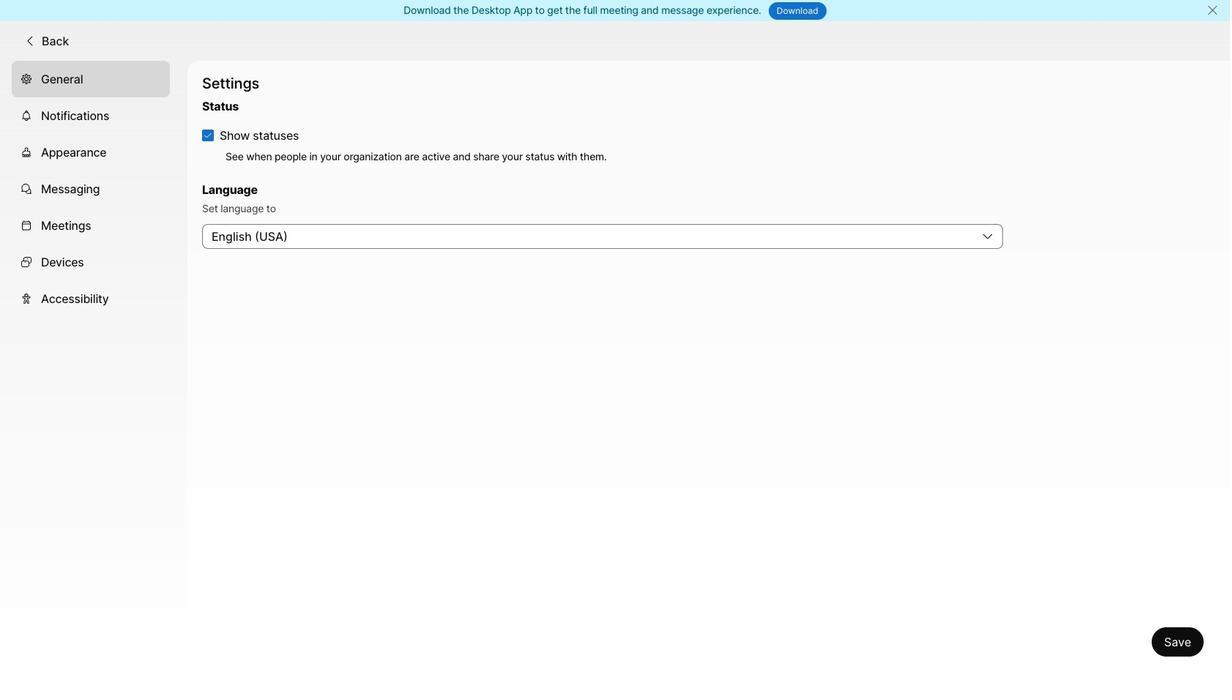 Task type: vqa. For each thing, say whether or not it's contained in the screenshot.
navigation
no



Task type: describe. For each thing, give the bounding box(es) containing it.
meetings tab
[[12, 207, 170, 244]]

accessibility tab
[[12, 280, 170, 317]]



Task type: locate. For each thing, give the bounding box(es) containing it.
messaging tab
[[12, 170, 170, 207]]

general tab
[[12, 61, 170, 97]]

notifications tab
[[12, 97, 170, 134]]

appearance tab
[[12, 134, 170, 170]]

devices tab
[[12, 244, 170, 280]]

settings navigation
[[0, 61, 187, 680]]

cancel_16 image
[[1207, 4, 1219, 16]]



